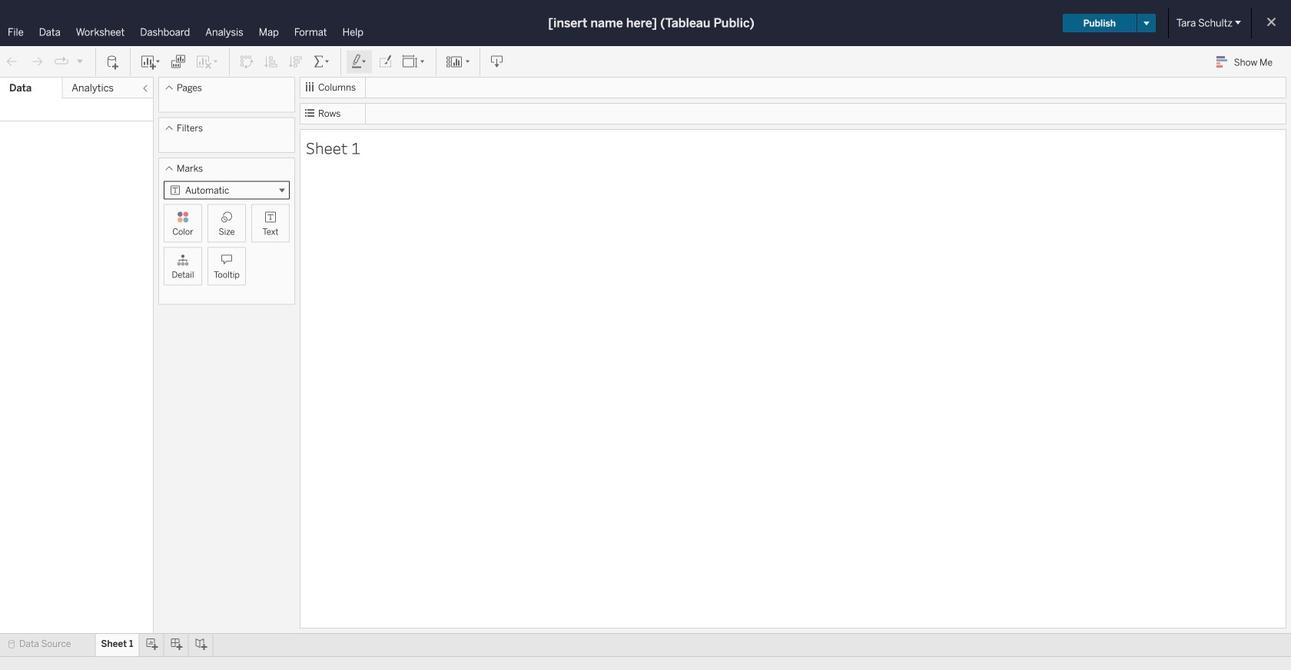Task type: describe. For each thing, give the bounding box(es) containing it.
1 horizontal spatial replay animation image
[[75, 56, 85, 66]]

undo image
[[5, 54, 20, 70]]

swap rows and columns image
[[239, 54, 254, 70]]

duplicate image
[[171, 54, 186, 70]]

show/hide cards image
[[446, 54, 470, 70]]

sort ascending image
[[264, 54, 279, 70]]

collapse image
[[141, 84, 150, 93]]

totals image
[[313, 54, 331, 70]]

format workbook image
[[377, 54, 393, 70]]

download image
[[490, 54, 505, 70]]

sort descending image
[[288, 54, 304, 70]]



Task type: locate. For each thing, give the bounding box(es) containing it.
fit image
[[402, 54, 427, 70]]

replay animation image right redo image at the left top of page
[[54, 54, 69, 69]]

replay animation image left new data source image
[[75, 56, 85, 66]]

highlight image
[[350, 54, 368, 70]]

clear sheet image
[[195, 54, 220, 70]]

new worksheet image
[[140, 54, 161, 70]]

redo image
[[29, 54, 45, 70]]

new data source image
[[105, 54, 121, 70]]

0 horizontal spatial replay animation image
[[54, 54, 69, 69]]

replay animation image
[[54, 54, 69, 69], [75, 56, 85, 66]]



Task type: vqa. For each thing, say whether or not it's contained in the screenshot.
Info "icon"
no



